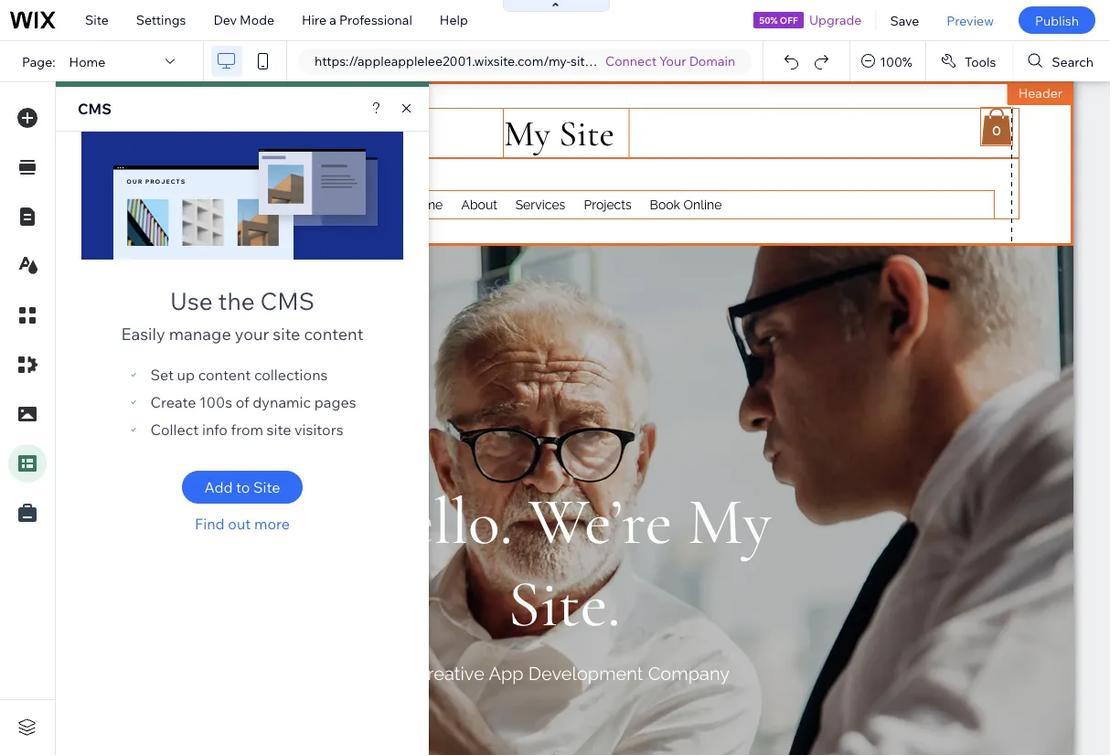 Task type: locate. For each thing, give the bounding box(es) containing it.
0 horizontal spatial content
[[198, 366, 251, 384]]

0 horizontal spatial cms
[[78, 100, 112, 118]]

dynamic
[[253, 393, 311, 411]]

content up collections
[[304, 323, 363, 344]]

quick edit
[[103, 104, 165, 120]]

site
[[273, 323, 300, 344], [267, 421, 291, 439]]

1 vertical spatial site
[[267, 421, 291, 439]]

1 horizontal spatial cms
[[260, 286, 315, 315]]

info
[[202, 421, 228, 439]]

1 horizontal spatial content
[[304, 323, 363, 344]]

0 vertical spatial site
[[85, 12, 109, 28]]

cms up your
[[260, 286, 315, 315]]

0 horizontal spatial site
[[85, 12, 109, 28]]

site
[[85, 12, 109, 28], [253, 478, 280, 497]]

out
[[228, 515, 251, 533]]

your
[[659, 53, 686, 69]]

publish button
[[1019, 6, 1095, 34]]

content
[[304, 323, 363, 344], [198, 366, 251, 384]]

connect
[[605, 53, 656, 69]]

collections
[[254, 366, 328, 384]]

settings
[[136, 12, 186, 28]]

https://appleapplelee2001.wixsite.com/my-
[[315, 53, 571, 69]]

content up 100s
[[198, 366, 251, 384]]

preview button
[[933, 0, 1008, 40]]

1 vertical spatial site
[[253, 478, 280, 497]]

visitors
[[294, 421, 343, 439]]

set
[[150, 366, 174, 384]]

1
[[596, 53, 602, 69]]

site right to
[[253, 478, 280, 497]]

1 vertical spatial cms
[[260, 286, 315, 315]]

0 vertical spatial content
[[304, 323, 363, 344]]

pages
[[314, 393, 356, 411]]

100% button
[[851, 41, 925, 81]]

a
[[329, 12, 336, 28]]

0 vertical spatial cms
[[78, 100, 112, 118]]

preview
[[947, 12, 994, 28]]

0 vertical spatial site
[[273, 323, 300, 344]]

help
[[440, 12, 468, 28]]

more
[[254, 515, 290, 533]]

your
[[235, 323, 269, 344]]

site down dynamic
[[267, 421, 291, 439]]

search
[[1052, 53, 1094, 69]]

cms
[[78, 100, 112, 118], [260, 286, 315, 315]]

1 horizontal spatial site
[[253, 478, 280, 497]]

100%
[[880, 53, 912, 69]]

site right your
[[273, 323, 300, 344]]

50% off
[[759, 14, 798, 26]]

add to site button
[[182, 471, 303, 504]]

cms down home
[[78, 100, 112, 118]]

create
[[150, 393, 196, 411]]

use the cms easily manage your site content
[[121, 286, 363, 344]]

tools button
[[926, 41, 1013, 81]]

collect
[[150, 421, 199, 439]]

site inside the use the cms easily manage your site content
[[273, 323, 300, 344]]

site up home
[[85, 12, 109, 28]]



Task type: describe. For each thing, give the bounding box(es) containing it.
save button
[[876, 0, 933, 40]]

edit
[[141, 104, 165, 120]]

easily
[[121, 323, 165, 344]]

domain
[[689, 53, 735, 69]]

header
[[1018, 85, 1063, 101]]

professional
[[339, 12, 412, 28]]

hire a professional
[[302, 12, 412, 28]]

content inside the use the cms easily manage your site content
[[304, 323, 363, 344]]

tools
[[965, 53, 996, 69]]

mode
[[240, 12, 274, 28]]

add
[[204, 478, 233, 497]]

up
[[177, 366, 195, 384]]

1 vertical spatial content
[[198, 366, 251, 384]]

find out more button
[[182, 515, 303, 533]]

off
[[780, 14, 798, 26]]

50%
[[759, 14, 778, 26]]

to
[[236, 478, 250, 497]]

set up content collections
[[150, 366, 328, 384]]

manage
[[169, 323, 231, 344]]

dev
[[213, 12, 237, 28]]

dev mode
[[213, 12, 274, 28]]

of
[[236, 393, 249, 411]]

create 100s of dynamic pages
[[150, 393, 356, 411]]

use
[[170, 286, 213, 315]]

https://appleapplelee2001.wixsite.com/my-site-1 connect your domain
[[315, 53, 735, 69]]

collect info from site visitors
[[150, 421, 343, 439]]

add to site
[[204, 478, 280, 497]]

find out more
[[195, 515, 290, 533]]

home
[[69, 53, 105, 69]]

hire
[[302, 12, 327, 28]]

search button
[[1013, 41, 1110, 81]]

site-
[[571, 53, 596, 69]]

find
[[195, 515, 225, 533]]

the
[[218, 286, 255, 315]]

from
[[231, 421, 263, 439]]

upgrade
[[809, 12, 862, 28]]

save
[[890, 12, 919, 28]]

cms inside the use the cms easily manage your site content
[[260, 286, 315, 315]]

publish
[[1035, 12, 1079, 28]]

100s
[[199, 393, 232, 411]]

quick
[[103, 104, 138, 120]]

site inside add to site button
[[253, 478, 280, 497]]



Task type: vqa. For each thing, say whether or not it's contained in the screenshot.
FEED
no



